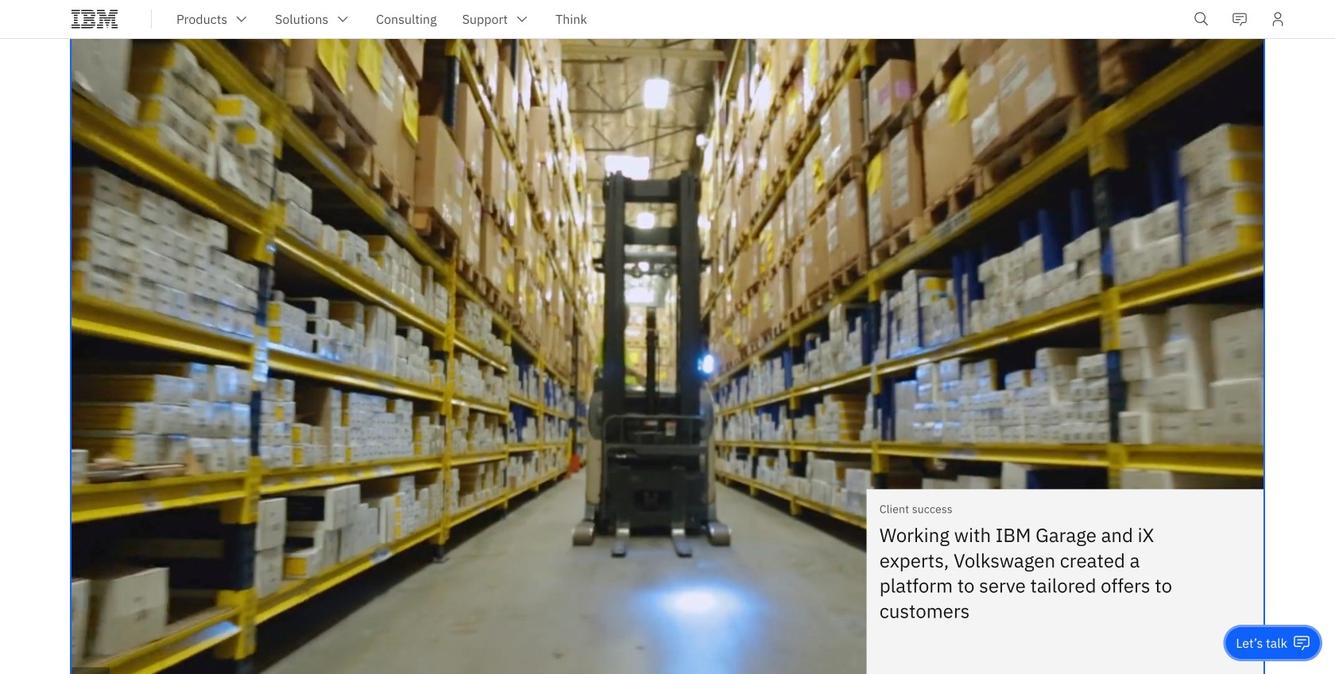 Task type: locate. For each thing, give the bounding box(es) containing it.
let's talk element
[[1236, 634, 1288, 652]]



